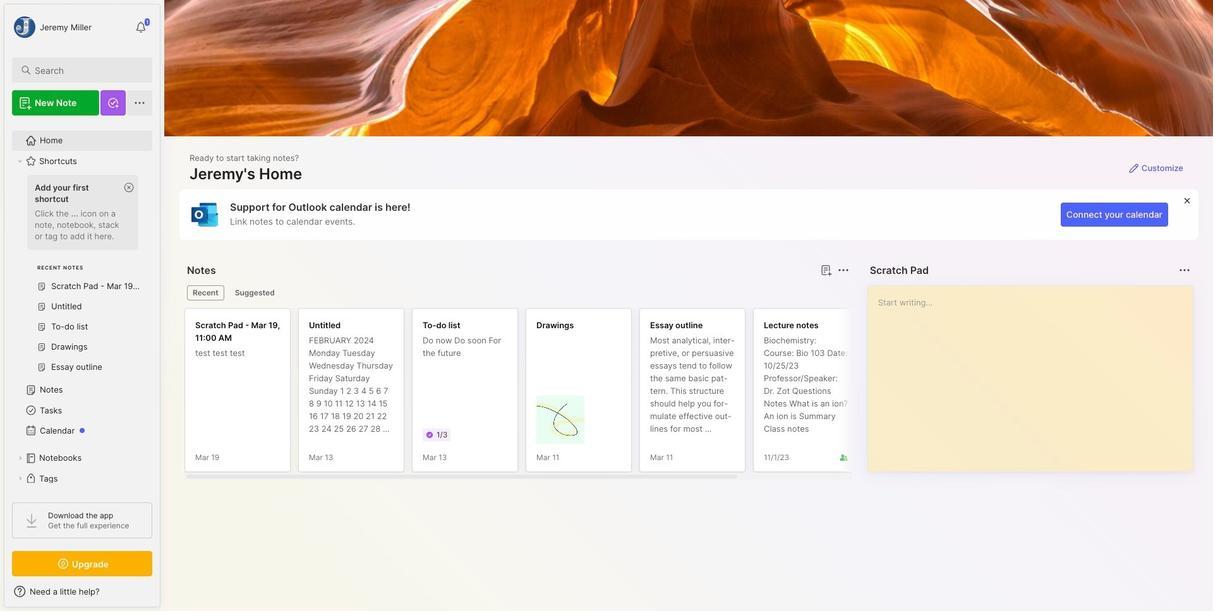 Task type: locate. For each thing, give the bounding box(es) containing it.
row group
[[185, 308, 981, 480]]

None search field
[[35, 63, 141, 78]]

thumbnail image
[[536, 396, 585, 444]]

tab
[[187, 286, 224, 301], [229, 286, 280, 301]]

tree
[[4, 123, 160, 537]]

0 horizontal spatial tab
[[187, 286, 224, 301]]

2 more actions field from the left
[[1176, 262, 1194, 279]]

group
[[12, 171, 145, 385]]

Account field
[[12, 15, 92, 40]]

none search field inside main 'element'
[[35, 63, 141, 78]]

1 horizontal spatial more actions field
[[1176, 262, 1194, 279]]

1 more actions field from the left
[[835, 262, 852, 279]]

1 tab from the left
[[187, 286, 224, 301]]

tab list
[[187, 286, 847, 301]]

tree inside main 'element'
[[4, 123, 160, 537]]

1 horizontal spatial tab
[[229, 286, 280, 301]]

More actions field
[[835, 262, 852, 279], [1176, 262, 1194, 279]]

main element
[[0, 0, 164, 612]]

0 horizontal spatial more actions field
[[835, 262, 852, 279]]

more actions image
[[1177, 263, 1192, 278]]



Task type: vqa. For each thing, say whether or not it's contained in the screenshot.
Tree within Main element
yes



Task type: describe. For each thing, give the bounding box(es) containing it.
group inside main 'element'
[[12, 171, 145, 385]]

click to collapse image
[[160, 588, 169, 603]]

expand tags image
[[16, 475, 24, 483]]

Search text field
[[35, 64, 141, 76]]

WHAT'S NEW field
[[4, 582, 160, 602]]

2 tab from the left
[[229, 286, 280, 301]]

more actions image
[[836, 263, 851, 278]]

Start writing… text field
[[878, 286, 1192, 462]]

expand notebooks image
[[16, 455, 24, 463]]



